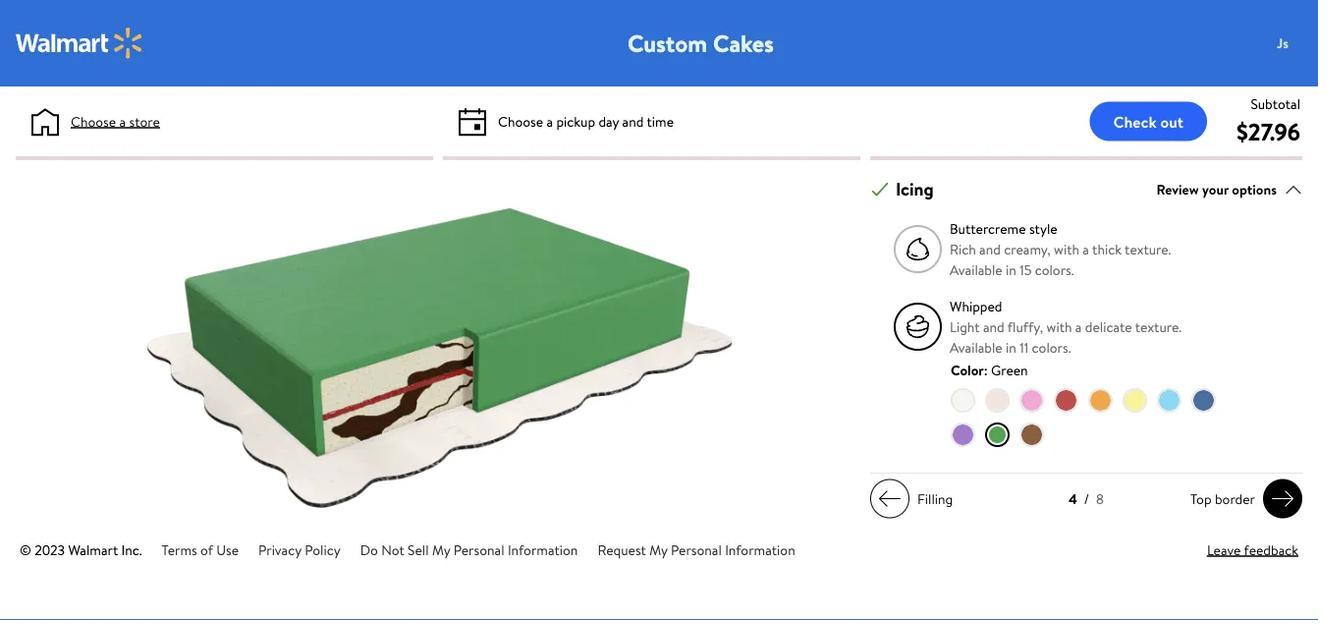 Task type: describe. For each thing, give the bounding box(es) containing it.
back to walmart.com image
[[16, 28, 143, 59]]

choose for choose a store
[[71, 112, 116, 131]]

out
[[1161, 111, 1184, 132]]

texture. inside whipped light and fluffy, with a delicate texture. available in 11 colors.
[[1136, 317, 1182, 336]]

buttercreme
[[950, 219, 1026, 238]]

store
[[129, 112, 160, 131]]

:
[[984, 360, 988, 379]]

sell
[[408, 540, 429, 559]]

do not sell my personal information link
[[360, 540, 578, 559]]

options
[[1233, 179, 1277, 199]]

check out
[[1114, 111, 1184, 132]]

top border link
[[1183, 479, 1303, 518]]

privacy policy
[[258, 540, 341, 559]]

review your options link
[[1157, 176, 1303, 203]]

do not sell my personal information
[[360, 540, 578, 559]]

available inside buttercreme style rich and creamy, with a thick texture. available in 15 colors.
[[950, 260, 1003, 279]]

choose a store link
[[71, 111, 160, 132]]

pickup
[[557, 112, 596, 131]]

not
[[381, 540, 405, 559]]

and inside buttercreme style rich and creamy, with a thick texture. available in 15 colors.
[[980, 239, 1001, 259]]

2 information from the left
[[725, 540, 796, 559]]

ok image
[[872, 180, 889, 198]]

custom
[[628, 27, 708, 59]]

top
[[1191, 489, 1212, 508]]

request my personal information
[[598, 540, 796, 559]]

1 information from the left
[[508, 540, 578, 559]]

/
[[1085, 490, 1090, 509]]

creamy,
[[1004, 239, 1051, 259]]

check out button
[[1090, 102, 1208, 141]]

2 personal from the left
[[671, 540, 722, 559]]

a inside buttercreme style rich and creamy, with a thick texture. available in 15 colors.
[[1083, 239, 1090, 259]]

terms of use
[[162, 540, 239, 559]]

with inside buttercreme style rich and creamy, with a thick texture. available in 15 colors.
[[1054, 239, 1080, 259]]

1 personal from the left
[[454, 540, 505, 559]]

style
[[1030, 219, 1058, 238]]

rich
[[950, 239, 976, 259]]

2023
[[35, 540, 65, 559]]

choose for choose a pickup day and time
[[498, 112, 544, 131]]

fluffy,
[[1008, 317, 1044, 336]]

cakes
[[713, 27, 774, 59]]

day
[[599, 112, 619, 131]]

choose a store
[[71, 112, 160, 131]]

2 my from the left
[[650, 540, 668, 559]]

colors. inside whipped light and fluffy, with a delicate texture. available in 11 colors.
[[1032, 338, 1072, 357]]

request
[[598, 540, 646, 559]]

11
[[1020, 338, 1029, 357]]

time
[[647, 112, 674, 131]]

privacy policy link
[[258, 540, 341, 559]]

top border
[[1191, 489, 1256, 508]]

review
[[1157, 179, 1199, 199]]

your
[[1203, 179, 1229, 199]]

leave
[[1208, 540, 1242, 559]]

thick
[[1093, 239, 1122, 259]]

4
[[1069, 490, 1078, 509]]

whipped light and fluffy, with a delicate texture. available in 11 colors.
[[950, 296, 1182, 357]]



Task type: vqa. For each thing, say whether or not it's contained in the screenshot.
Gift Finder
no



Task type: locate. For each thing, give the bounding box(es) containing it.
personal right request
[[671, 540, 722, 559]]

feedback
[[1245, 540, 1299, 559]]

a
[[119, 112, 126, 131], [547, 112, 553, 131], [1083, 239, 1090, 259], [1076, 317, 1082, 336]]

personal
[[454, 540, 505, 559], [671, 540, 722, 559]]

my right request
[[650, 540, 668, 559]]

light
[[950, 317, 980, 336]]

0 horizontal spatial choose
[[71, 112, 116, 131]]

whipped
[[950, 296, 1003, 316]]

green
[[991, 360, 1028, 379]]

1 vertical spatial colors.
[[1032, 338, 1072, 357]]

0 vertical spatial available
[[950, 260, 1003, 279]]

icon for continue arrow image right border
[[1272, 487, 1295, 511]]

2 icon for continue arrow image from the left
[[1272, 487, 1295, 511]]

texture. right the delicate
[[1136, 317, 1182, 336]]

1 horizontal spatial choose
[[498, 112, 544, 131]]

1 icon for continue arrow image from the left
[[878, 487, 902, 511]]

available inside whipped light and fluffy, with a delicate texture. available in 11 colors.
[[950, 338, 1003, 357]]

subtotal $27.96
[[1237, 94, 1301, 148]]

available
[[950, 260, 1003, 279], [950, 338, 1003, 357]]

available down rich
[[950, 260, 1003, 279]]

©
[[20, 540, 31, 559]]

and right day at the top
[[623, 112, 644, 131]]

my right "sell" at the bottom
[[432, 540, 450, 559]]

privacy
[[258, 540, 302, 559]]

icon for continue arrow image
[[878, 487, 902, 511], [1272, 487, 1295, 511]]

8
[[1097, 490, 1104, 509]]

0 horizontal spatial personal
[[454, 540, 505, 559]]

0 horizontal spatial my
[[432, 540, 450, 559]]

1 vertical spatial in
[[1006, 338, 1017, 357]]

walmart
[[68, 540, 118, 559]]

texture. right thick
[[1125, 239, 1172, 259]]

review your options element
[[1157, 179, 1277, 200]]

inc.
[[121, 540, 142, 559]]

texture.
[[1125, 239, 1172, 259], [1136, 317, 1182, 336]]

a left the delicate
[[1076, 317, 1082, 336]]

© 2023 walmart inc.
[[20, 540, 142, 559]]

of
[[201, 540, 213, 559]]

in left 15
[[1006, 260, 1017, 279]]

and inside whipped light and fluffy, with a delicate texture. available in 11 colors.
[[984, 317, 1005, 336]]

choose
[[71, 112, 116, 131], [498, 112, 544, 131]]

0 vertical spatial texture.
[[1125, 239, 1172, 259]]

0 vertical spatial with
[[1054, 239, 1080, 259]]

choose a pickup day and time
[[498, 112, 674, 131]]

1 choose from the left
[[71, 112, 116, 131]]

2 in from the top
[[1006, 338, 1017, 357]]

check
[[1114, 111, 1157, 132]]

$27.96
[[1237, 115, 1301, 148]]

a left thick
[[1083, 239, 1090, 259]]

1 vertical spatial and
[[980, 239, 1001, 259]]

2 choose from the left
[[498, 112, 544, 131]]

2 available from the top
[[950, 338, 1003, 357]]

border
[[1215, 489, 1256, 508]]

0 vertical spatial in
[[1006, 260, 1017, 279]]

a inside whipped light and fluffy, with a delicate texture. available in 11 colors.
[[1076, 317, 1082, 336]]

icon for continue arrow image inside filling link
[[878, 487, 902, 511]]

1 vertical spatial texture.
[[1136, 317, 1182, 336]]

leave feedback button
[[1208, 540, 1299, 560]]

up arrow image
[[1285, 180, 1303, 198]]

colors. inside buttercreme style rich and creamy, with a thick texture. available in 15 colors.
[[1035, 260, 1075, 279]]

leave feedback
[[1208, 540, 1299, 559]]

1 horizontal spatial my
[[650, 540, 668, 559]]

a left store
[[119, 112, 126, 131]]

terms of use link
[[162, 540, 239, 559]]

1 available from the top
[[950, 260, 1003, 279]]

in inside buttercreme style rich and creamy, with a thick texture. available in 15 colors.
[[1006, 260, 1017, 279]]

policy
[[305, 540, 341, 559]]

request my personal information link
[[598, 540, 796, 559]]

do
[[360, 540, 378, 559]]

js
[[1277, 33, 1289, 52]]

information
[[508, 540, 578, 559], [725, 540, 796, 559]]

choose left store
[[71, 112, 116, 131]]

and down whipped
[[984, 317, 1005, 336]]

custom cakes
[[628, 27, 774, 59]]

1 in from the top
[[1006, 260, 1017, 279]]

1 vertical spatial available
[[950, 338, 1003, 357]]

4 / 8
[[1069, 490, 1104, 509]]

icing
[[896, 177, 934, 202]]

in left 11 at the right bottom
[[1006, 338, 1017, 357]]

buttercreme style rich and creamy, with a thick texture. available in 15 colors.
[[950, 219, 1172, 279]]

terms
[[162, 540, 197, 559]]

choose left 'pickup'
[[498, 112, 544, 131]]

delicate
[[1086, 317, 1133, 336]]

subtotal
[[1251, 94, 1301, 113]]

review your options
[[1157, 179, 1277, 199]]

use
[[217, 540, 239, 559]]

15
[[1020, 260, 1032, 279]]

with right fluffy,
[[1047, 317, 1073, 336]]

personal right "sell" at the bottom
[[454, 540, 505, 559]]

texture. inside buttercreme style rich and creamy, with a thick texture. available in 15 colors.
[[1125, 239, 1172, 259]]

0 vertical spatial and
[[623, 112, 644, 131]]

0 horizontal spatial icon for continue arrow image
[[878, 487, 902, 511]]

and down buttercreme
[[980, 239, 1001, 259]]

icon for continue arrow image inside top border link
[[1272, 487, 1295, 511]]

1 horizontal spatial icon for continue arrow image
[[1272, 487, 1295, 511]]

0 vertical spatial colors.
[[1035, 260, 1075, 279]]

with inside whipped light and fluffy, with a delicate texture. available in 11 colors.
[[1047, 317, 1073, 336]]

color
[[951, 360, 984, 379]]

a left 'pickup'
[[547, 112, 553, 131]]

colors. right 15
[[1035, 260, 1075, 279]]

with down "style"
[[1054, 239, 1080, 259]]

1 horizontal spatial personal
[[671, 540, 722, 559]]

0 horizontal spatial information
[[508, 540, 578, 559]]

in inside whipped light and fluffy, with a delicate texture. available in 11 colors.
[[1006, 338, 1017, 357]]

filling link
[[871, 479, 961, 518]]

color : green
[[951, 360, 1028, 379]]

1 horizontal spatial information
[[725, 540, 796, 559]]

2 vertical spatial and
[[984, 317, 1005, 336]]

filling
[[918, 489, 953, 508]]

js button
[[1264, 24, 1319, 63]]

available down light
[[950, 338, 1003, 357]]

1 my from the left
[[432, 540, 450, 559]]

colors. right 11 at the right bottom
[[1032, 338, 1072, 357]]

1 vertical spatial with
[[1047, 317, 1073, 336]]

colors.
[[1035, 260, 1075, 279], [1032, 338, 1072, 357]]

my
[[432, 540, 450, 559], [650, 540, 668, 559]]

in
[[1006, 260, 1017, 279], [1006, 338, 1017, 357]]

and
[[623, 112, 644, 131], [980, 239, 1001, 259], [984, 317, 1005, 336]]

icon for continue arrow image left filling
[[878, 487, 902, 511]]

with
[[1054, 239, 1080, 259], [1047, 317, 1073, 336]]



